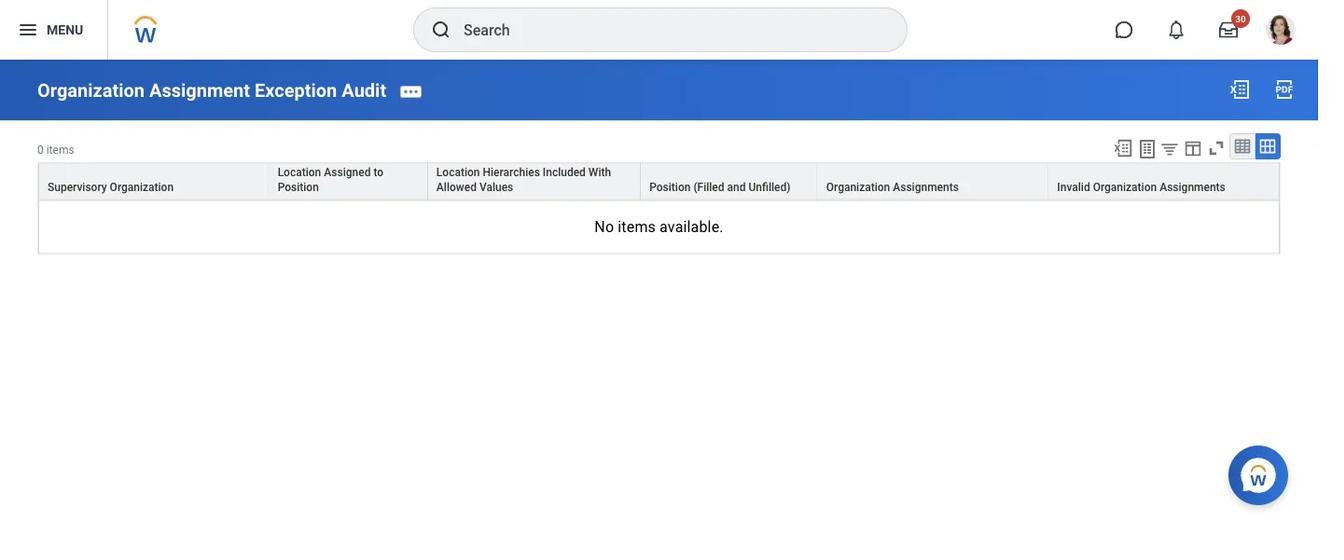 Task type: describe. For each thing, give the bounding box(es) containing it.
menu button
[[0, 0, 108, 60]]

0 items
[[37, 144, 74, 157]]

organization assignments
[[826, 180, 959, 193]]

menu
[[47, 22, 83, 37]]

search image
[[430, 19, 452, 41]]

organization right supervisory
[[110, 180, 174, 193]]

2 position from the left
[[649, 180, 691, 193]]

notifications large image
[[1167, 21, 1186, 39]]

invalid organization assignments button
[[1049, 164, 1279, 199]]

workday assistant region
[[1229, 438, 1296, 506]]

organization down "export to worksheets" icon
[[1093, 180, 1157, 193]]

invalid organization assignments
[[1057, 180, 1226, 193]]

organization assignment exception audit element
[[37, 79, 386, 101]]

assignment
[[149, 79, 250, 101]]

table image
[[1233, 137, 1252, 156]]

position inside location assigned to position
[[278, 180, 319, 193]]

and
[[727, 180, 746, 193]]

exception
[[255, 79, 337, 101]]

Search Workday  search field
[[464, 9, 868, 50]]

profile logan mcneil image
[[1266, 15, 1296, 49]]

location hierarchies included with allowed values
[[436, 165, 611, 193]]

location for location assigned to position
[[278, 165, 321, 178]]

justify image
[[17, 19, 39, 41]]

row inside organization assignment exception audit main content
[[38, 163, 1280, 200]]

location assigned to position button
[[269, 164, 427, 199]]

select to filter grid data image
[[1159, 139, 1180, 159]]

assigned
[[324, 165, 371, 178]]

organization right unfilled) on the top right of the page
[[826, 180, 890, 193]]

0
[[37, 144, 44, 157]]

click to view/edit grid preferences image
[[1183, 138, 1203, 159]]

export to worksheets image
[[1136, 138, 1159, 161]]



Task type: locate. For each thing, give the bounding box(es) containing it.
items
[[46, 144, 74, 157], [618, 218, 656, 236]]

assignments inside organization assignments popup button
[[893, 180, 959, 193]]

1 horizontal spatial position
[[649, 180, 691, 193]]

0 horizontal spatial location
[[278, 165, 321, 178]]

position
[[278, 180, 319, 193], [649, 180, 691, 193]]

location
[[278, 165, 321, 178], [436, 165, 480, 178]]

0 horizontal spatial assignments
[[893, 180, 959, 193]]

1 vertical spatial export to excel image
[[1113, 138, 1133, 159]]

2 assignments from the left
[[1160, 180, 1226, 193]]

export to excel image for view printable version (pdf) image
[[1229, 78, 1251, 101]]

row
[[38, 163, 1280, 200]]

organization assignment exception audit
[[37, 79, 386, 101]]

0 horizontal spatial export to excel image
[[1113, 138, 1133, 159]]

hierarchies
[[483, 165, 540, 178]]

row containing location assigned to position
[[38, 163, 1280, 200]]

supervisory organization button
[[39, 164, 268, 199]]

export to excel image left view printable version (pdf) image
[[1229, 78, 1251, 101]]

2 location from the left
[[436, 165, 480, 178]]

location up allowed
[[436, 165, 480, 178]]

fullscreen image
[[1206, 138, 1227, 159]]

0 vertical spatial items
[[46, 144, 74, 157]]

1 position from the left
[[278, 180, 319, 193]]

assignments
[[893, 180, 959, 193], [1160, 180, 1226, 193]]

items right no
[[618, 218, 656, 236]]

export to excel image for "export to worksheets" icon
[[1113, 138, 1133, 159]]

view printable version (pdf) image
[[1273, 78, 1296, 101]]

1 vertical spatial items
[[618, 218, 656, 236]]

location left assigned
[[278, 165, 321, 178]]

organization assignment exception audit main content
[[0, 60, 1318, 272]]

unfilled)
[[749, 180, 791, 193]]

0 vertical spatial export to excel image
[[1229, 78, 1251, 101]]

assignments inside invalid organization assignments popup button
[[1160, 180, 1226, 193]]

1 horizontal spatial assignments
[[1160, 180, 1226, 193]]

items for no
[[618, 218, 656, 236]]

location inside location assigned to position
[[278, 165, 321, 178]]

items for 0
[[46, 144, 74, 157]]

0 horizontal spatial position
[[278, 180, 319, 193]]

location hierarchies included with allowed values button
[[428, 164, 640, 199]]

location for location hierarchies included with allowed values
[[436, 165, 480, 178]]

invalid
[[1057, 180, 1090, 193]]

organization down menu
[[37, 79, 145, 101]]

30 button
[[1208, 9, 1250, 50]]

available.
[[660, 218, 724, 236]]

1 assignments from the left
[[893, 180, 959, 193]]

30
[[1235, 13, 1246, 24]]

toolbar inside organization assignment exception audit main content
[[1104, 134, 1281, 163]]

0 horizontal spatial items
[[46, 144, 74, 157]]

items right 0
[[46, 144, 74, 157]]

position (filled and unfilled) button
[[641, 164, 817, 199]]

export to excel image left "export to worksheets" icon
[[1113, 138, 1133, 159]]

inbox large image
[[1219, 21, 1238, 39]]

allowed
[[436, 180, 477, 193]]

location assigned to position
[[278, 165, 383, 193]]

supervisory
[[48, 180, 107, 193]]

(filled
[[693, 180, 724, 193]]

organization assignments button
[[818, 164, 1048, 199]]

1 horizontal spatial items
[[618, 218, 656, 236]]

1 horizontal spatial location
[[436, 165, 480, 178]]

audit
[[342, 79, 386, 101]]

no items available.
[[595, 218, 724, 236]]

organization
[[37, 79, 145, 101], [110, 180, 174, 193], [826, 180, 890, 193], [1093, 180, 1157, 193]]

with
[[588, 165, 611, 178]]

1 horizontal spatial export to excel image
[[1229, 78, 1251, 101]]

location inside location hierarchies included with allowed values
[[436, 165, 480, 178]]

toolbar
[[1104, 134, 1281, 163]]

values
[[479, 180, 513, 193]]

supervisory organization
[[48, 180, 174, 193]]

included
[[543, 165, 586, 178]]

to
[[373, 165, 383, 178]]

position (filled and unfilled)
[[649, 180, 791, 193]]

expand table image
[[1258, 137, 1277, 156]]

export to excel image
[[1229, 78, 1251, 101], [1113, 138, 1133, 159]]

no
[[595, 218, 614, 236]]

1 location from the left
[[278, 165, 321, 178]]



Task type: vqa. For each thing, say whether or not it's contained in the screenshot.
Position (Filled and Unfilled) 'POPUP BUTTON'
yes



